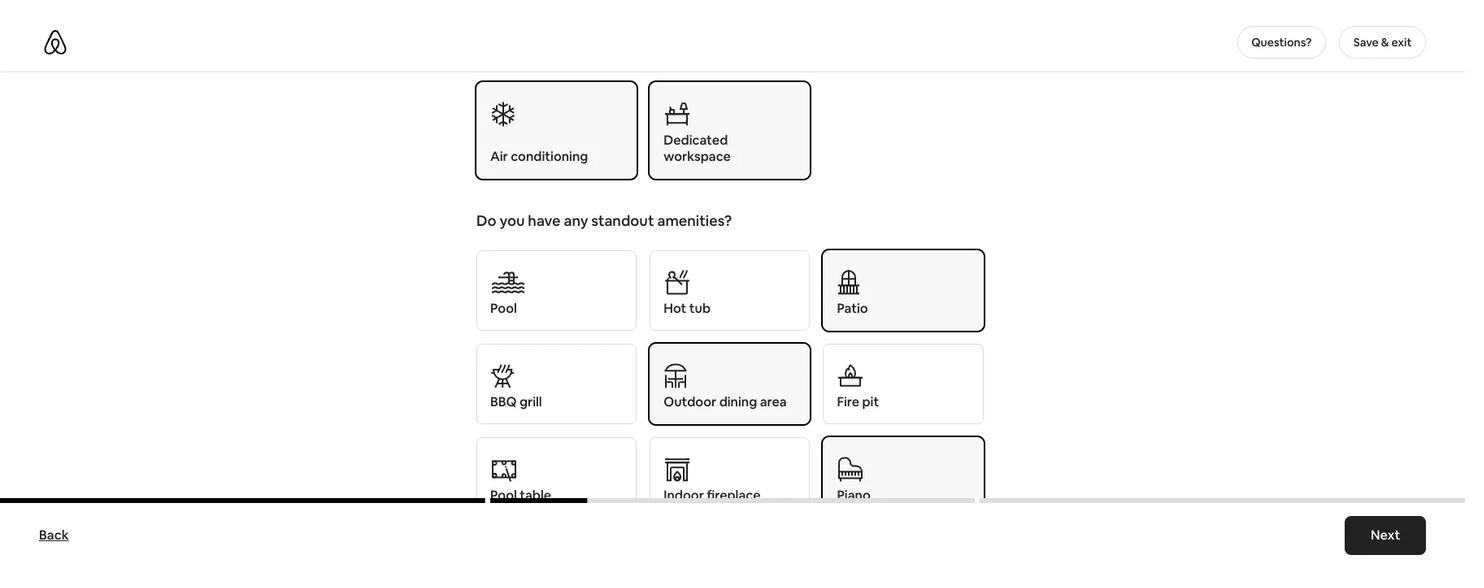 Task type: locate. For each thing, give the bounding box(es) containing it.
standout
[[592, 211, 654, 230]]

exit
[[1392, 35, 1412, 50]]

hot
[[664, 300, 687, 317]]

air conditioning
[[490, 148, 588, 165]]

area
[[760, 394, 787, 411]]

back button
[[31, 520, 77, 552]]

any
[[564, 211, 588, 230]]

bbq
[[490, 394, 517, 411]]

questions?
[[1252, 35, 1312, 50]]

indoor
[[664, 487, 704, 504]]

Outdoor dining area button
[[650, 344, 810, 425]]

pool
[[490, 300, 517, 317], [490, 487, 517, 504]]

fire pit
[[837, 394, 879, 411]]

pool for pool table
[[490, 487, 517, 504]]

save
[[1354, 35, 1379, 50]]

1 pool from the top
[[490, 300, 517, 317]]

0 vertical spatial pool
[[490, 300, 517, 317]]

outdoor dining area
[[664, 394, 787, 411]]

fire
[[837, 394, 860, 411]]

conditioning
[[511, 148, 588, 165]]

air
[[490, 148, 508, 165]]

outdoor
[[664, 394, 717, 411]]

2 pool from the top
[[490, 487, 517, 504]]

Hot tub button
[[650, 251, 810, 331]]

Dedicated workspace button
[[650, 82, 810, 179]]

next
[[1371, 527, 1401, 544]]

Fire pit button
[[823, 344, 984, 425]]

fireplace
[[707, 487, 761, 504]]

next button
[[1345, 516, 1427, 556]]

questions? button
[[1238, 26, 1327, 59]]

dedicated
[[664, 132, 728, 149]]

patio
[[837, 300, 868, 317]]

piano
[[837, 487, 871, 504]]

1 vertical spatial pool
[[490, 487, 517, 504]]



Task type: describe. For each thing, give the bounding box(es) containing it.
Patio button
[[823, 251, 984, 331]]

pool table
[[490, 487, 551, 504]]

dining
[[720, 394, 757, 411]]

back
[[39, 527, 69, 544]]

BBQ grill button
[[477, 344, 637, 425]]

do you have any standout amenities?
[[477, 211, 732, 230]]

table
[[520, 487, 551, 504]]

Indoor fireplace button
[[650, 438, 810, 518]]

&
[[1382, 35, 1390, 50]]

amenities?
[[658, 211, 732, 230]]

have
[[528, 211, 561, 230]]

dedicated workspace
[[664, 132, 731, 165]]

Air conditioning button
[[477, 82, 637, 179]]

you
[[500, 211, 525, 230]]

Pool table button
[[477, 438, 637, 518]]

hot tub
[[664, 300, 711, 317]]

Pool button
[[477, 251, 637, 331]]

do
[[477, 211, 497, 230]]

Piano button
[[823, 438, 984, 518]]

bbq grill
[[490, 394, 542, 411]]

pool for pool
[[490, 300, 517, 317]]

tub
[[689, 300, 711, 317]]

grill
[[520, 394, 542, 411]]

indoor fireplace
[[664, 487, 761, 504]]

pit
[[863, 394, 879, 411]]

workspace
[[664, 148, 731, 165]]

save & exit
[[1354, 35, 1412, 50]]

save & exit button
[[1340, 26, 1427, 59]]



Task type: vqa. For each thing, say whether or not it's contained in the screenshot.
amenities?
yes



